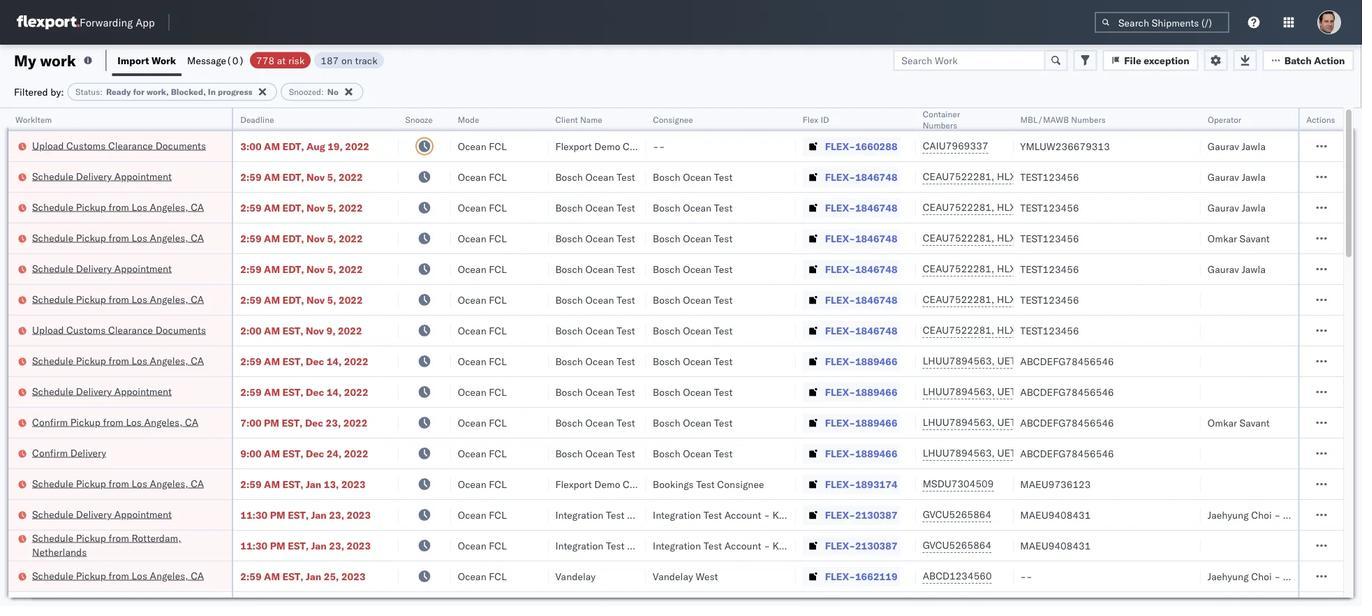 Task type: describe. For each thing, give the bounding box(es) containing it.
filtered by:
[[14, 86, 64, 98]]

7 am from the top
[[264, 324, 280, 337]]

13 ocean fcl from the top
[[458, 509, 507, 521]]

2 flex- from the top
[[825, 171, 855, 183]]

3 schedule pickup from los angeles, ca link from the top
[[32, 292, 204, 306]]

confirm for confirm delivery
[[32, 447, 68, 459]]

2 ocean fcl from the top
[[458, 171, 507, 183]]

forwarding app link
[[17, 15, 155, 29]]

5 flex- from the top
[[825, 263, 855, 275]]

deadline
[[240, 114, 274, 125]]

gaurav for schedule delivery appointment link associated with first schedule delivery appointment button from the top
[[1208, 171, 1239, 183]]

7 ocean fcl from the top
[[458, 324, 507, 337]]

ready
[[106, 87, 131, 97]]

schedule pickup from los angeles, ca for 1st schedule pickup from los angeles, ca link from the top
[[32, 201, 204, 213]]

4 ceau7522281, hlxu6269489, hlxu8034992 from the top
[[923, 263, 1140, 275]]

status : ready for work, blocked, in progress
[[75, 87, 253, 97]]

confirm delivery
[[32, 447, 106, 459]]

10 ocean fcl from the top
[[458, 417, 507, 429]]

3 hlxu8034992 from the top
[[1071, 232, 1140, 244]]

2 schedule pickup from los angeles, ca button from the top
[[32, 231, 204, 246]]

action
[[1314, 54, 1345, 66]]

1893174
[[855, 478, 898, 490]]

west
[[696, 570, 718, 582]]

import work button
[[112, 45, 182, 76]]

snoozed : no
[[289, 87, 339, 97]]

2 gaurav jawla from the top
[[1208, 171, 1266, 183]]

2 1846748 from the top
[[855, 201, 898, 214]]

customs for 2:00 am est, nov 9, 2022
[[66, 324, 106, 336]]

pickup inside "schedule pickup from rotterdam, netherlands"
[[76, 532, 106, 544]]

demo for bookings
[[594, 478, 620, 490]]

3 ocean fcl from the top
[[458, 201, 507, 214]]

upload customs clearance documents for 3:00 am edt, aug 19, 2022
[[32, 139, 206, 152]]

schedule pickup from rotterdam, netherlands button
[[32, 531, 214, 560]]

netherlands
[[32, 546, 87, 558]]

workitem button
[[8, 111, 218, 125]]

hlxu6269489, for upload customs clearance documents link for 2:00 am est, nov 9, 2022
[[997, 324, 1069, 336]]

7 2:59 from the top
[[240, 386, 262, 398]]

3 1846748 from the top
[[855, 232, 898, 244]]

12 am from the top
[[264, 570, 280, 582]]

1 2:59 from the top
[[240, 171, 262, 183]]

2 1889466 from the top
[[855, 386, 898, 398]]

5 ceau7522281, hlxu6269489, hlxu8034992 from the top
[[923, 293, 1140, 306]]

uetu5238478 for schedule pickup from los angeles, ca
[[998, 355, 1066, 367]]

name
[[580, 114, 602, 125]]

12 fcl from the top
[[489, 478, 507, 490]]

3:00 am edt, aug 19, 2022
[[240, 140, 369, 152]]

6 fcl from the top
[[489, 294, 507, 306]]

19,
[[328, 140, 343, 152]]

14 ocean fcl from the top
[[458, 539, 507, 552]]

risk
[[288, 54, 305, 66]]

7:00 pm est, dec 23, 2022
[[240, 417, 368, 429]]

appointment for schedule delivery appointment link for third schedule delivery appointment button from the top
[[114, 385, 172, 397]]

2:59 am edt, nov 5, 2022 for 4th schedule pickup from los angeles, ca link from the bottom of the page
[[240, 294, 363, 306]]

flex-2130387 for schedule delivery appointment
[[825, 509, 898, 521]]

omkar for lhuu7894563, uetu5238478
[[1208, 417, 1237, 429]]

14 flex- from the top
[[825, 539, 855, 552]]

3 am from the top
[[264, 201, 280, 214]]

10 am from the top
[[264, 447, 280, 459]]

import
[[118, 54, 149, 66]]

12 flex- from the top
[[825, 478, 855, 490]]

6 flex- from the top
[[825, 294, 855, 306]]

0 vertical spatial pm
[[264, 417, 279, 429]]

3:00
[[240, 140, 262, 152]]

bookings
[[653, 478, 694, 490]]

5, for 2nd schedule pickup from los angeles, ca link from the top of the page
[[327, 232, 336, 244]]

client name button
[[548, 111, 632, 125]]

progress
[[218, 87, 253, 97]]

4 am from the top
[[264, 232, 280, 244]]

appointment for first schedule delivery appointment button from the bottom of the page schedule delivery appointment link
[[114, 508, 172, 520]]

appointment for schedule delivery appointment link associated with 2nd schedule delivery appointment button
[[114, 262, 172, 274]]

lhuu7894563, uetu5238478 for confirm pickup from los angeles, ca
[[923, 416, 1066, 428]]

Search Work text field
[[893, 50, 1046, 71]]

gaurav for schedule delivery appointment link associated with 2nd schedule delivery appointment button
[[1208, 263, 1239, 275]]

file
[[1124, 54, 1142, 66]]

agent
[[1334, 509, 1360, 521]]

2 test123456 from the top
[[1020, 201, 1079, 214]]

2:59 am edt, nov 5, 2022 for schedule delivery appointment link associated with first schedule delivery appointment button from the top
[[240, 171, 363, 183]]

container
[[923, 109, 960, 119]]

2 2:59 am edt, nov 5, 2022 from the top
[[240, 201, 363, 214]]

omkar for ceau7522281, hlxu6269489, hlxu8034992
[[1208, 232, 1237, 244]]

2 ceau7522281, from the top
[[923, 201, 995, 213]]

mode
[[458, 114, 479, 125]]

batch action button
[[1263, 50, 1354, 71]]

batch action
[[1285, 54, 1345, 66]]

upload customs clearance documents button for 2:00 am est, nov 9, 2022
[[32, 323, 206, 338]]

4 ocean fcl from the top
[[458, 232, 507, 244]]

1 am from the top
[[264, 140, 280, 152]]

3 fcl from the top
[[489, 201, 507, 214]]

6 ceau7522281, from the top
[[923, 324, 995, 336]]

my work
[[14, 51, 76, 70]]

ymluw236679313
[[1020, 140, 1110, 152]]

filtered
[[14, 86, 48, 98]]

24,
[[327, 447, 342, 459]]

7:00
[[240, 417, 262, 429]]

confirm delivery button
[[32, 446, 106, 461]]

3 edt, from the top
[[282, 201, 304, 214]]

5, for 4th schedule pickup from los angeles, ca link from the bottom of the page
[[327, 294, 336, 306]]

23, for schedule delivery appointment
[[329, 509, 344, 521]]

gaurav for 3:00 am edt, aug 19, 2022 upload customs clearance documents link
[[1208, 140, 1239, 152]]

upload customs clearance documents link for 3:00 am edt, aug 19, 2022
[[32, 139, 206, 153]]

est, up 2:59 am est, jan 13, 2023
[[282, 447, 303, 459]]

abcd1234560
[[923, 570, 992, 582]]

1889466 for confirm delivery
[[855, 447, 898, 459]]

caiu7969337
[[923, 140, 989, 152]]

1889466 for confirm pickup from los angeles, ca
[[855, 417, 898, 429]]

187
[[321, 54, 339, 66]]

actions
[[1307, 114, 1336, 125]]

confirm pickup from los angeles, ca button
[[32, 415, 198, 431]]

file exception
[[1124, 54, 1190, 66]]

flex-1893174
[[825, 478, 898, 490]]

3 schedule pickup from los angeles, ca button from the top
[[32, 292, 204, 308]]

schedule for first schedule delivery appointment button from the bottom of the page
[[32, 508, 73, 520]]

delivery inside confirm delivery link
[[70, 447, 106, 459]]

2 lhuu7894563, from the top
[[923, 385, 995, 398]]

13 flex- from the top
[[825, 509, 855, 521]]

flexport demo consignee for bookings test consignee
[[555, 478, 670, 490]]

0 vertical spatial 23,
[[326, 417, 341, 429]]

2 schedule pickup from los angeles, ca link from the top
[[32, 231, 204, 245]]

jan for schedule pickup from rotterdam, netherlands
[[311, 539, 327, 552]]

25,
[[324, 570, 339, 582]]

9 am from the top
[[264, 386, 280, 398]]

3 resize handle column header from the left
[[434, 108, 451, 606]]

schedule for 4th schedule pickup from los angeles, ca button from the bottom
[[32, 293, 73, 305]]

2:59 am est, jan 25, 2023
[[240, 570, 366, 582]]

3 ceau7522281, hlxu6269489, hlxu8034992 from the top
[[923, 232, 1140, 244]]

workitem
[[15, 114, 52, 125]]

choi
[[1252, 509, 1272, 521]]

appointment for schedule delivery appointment link associated with first schedule delivery appointment button from the top
[[114, 170, 172, 182]]

2 fcl from the top
[[489, 171, 507, 183]]

by:
[[50, 86, 64, 98]]

2023 for schedule delivery appointment
[[347, 509, 371, 521]]

schedule pickup from los angeles, ca for 2nd schedule pickup from los angeles, ca link from the top of the page
[[32, 231, 204, 244]]

11 flex- from the top
[[825, 447, 855, 459]]

est, left 9,
[[282, 324, 303, 337]]

confirm pickup from los angeles, ca link
[[32, 415, 198, 429]]

6 hlxu8034992 from the top
[[1071, 324, 1140, 336]]

6 ocean fcl from the top
[[458, 294, 507, 306]]

2 ceau7522281, hlxu6269489, hlxu8034992 from the top
[[923, 201, 1140, 213]]

schedule for 2nd schedule pickup from los angeles, ca button from the bottom of the page
[[32, 477, 73, 490]]

mode button
[[451, 111, 534, 125]]

on
[[341, 54, 353, 66]]

0 vertical spatial --
[[653, 140, 665, 152]]

flex-2130387 for schedule pickup from rotterdam, netherlands
[[825, 539, 898, 552]]

flexport for -
[[555, 140, 592, 152]]

11 resize handle column header from the left
[[1327, 108, 1344, 606]]

flex-1846748 for 4th schedule pickup from los angeles, ca link from the bottom of the page
[[825, 294, 898, 306]]

jaehyung
[[1208, 509, 1249, 521]]

6 2:59 from the top
[[240, 355, 262, 367]]

5 am from the top
[[264, 263, 280, 275]]

1 schedule delivery appointment button from the top
[[32, 169, 172, 185]]

los inside 'confirm pickup from los angeles, ca' link
[[126, 416, 142, 428]]

23, for schedule pickup from rotterdam, netherlands
[[329, 539, 344, 552]]

schedule for first schedule pickup from los angeles, ca button from the bottom of the page
[[32, 569, 73, 582]]

app
[[136, 16, 155, 29]]

schedule pickup from rotterdam, netherlands
[[32, 532, 181, 558]]

resize handle column header for workitem
[[215, 108, 232, 606]]

clearance for 2:00 am est, nov 9, 2022
[[108, 324, 153, 336]]

11:30 pm est, jan 23, 2023 for schedule delivery appointment
[[240, 509, 371, 521]]

2:00 am est, nov 9, 2022
[[240, 324, 362, 337]]

3 flex- from the top
[[825, 201, 855, 214]]

rotterdam,
[[132, 532, 181, 544]]

omkar savant for ceau7522281, hlxu6269489, hlxu8034992
[[1208, 232, 1270, 244]]

8 fcl from the top
[[489, 355, 507, 367]]

4 schedule delivery appointment button from the top
[[32, 507, 172, 523]]

snoozed
[[289, 87, 321, 97]]

schedule pickup from rotterdam, netherlands link
[[32, 531, 214, 559]]

msdu7304509
[[923, 478, 994, 490]]

9:00 am est, dec 24, 2022
[[240, 447, 368, 459]]

flex-1660288
[[825, 140, 898, 152]]

5 1846748 from the top
[[855, 294, 898, 306]]

5 ceau7522281, from the top
[[923, 293, 995, 306]]

blocked,
[[171, 87, 206, 97]]

edt, for 4th schedule pickup from los angeles, ca link from the bottom of the page
[[282, 294, 304, 306]]

8 am from the top
[[264, 355, 280, 367]]

mbl/mawb numbers button
[[1013, 111, 1187, 125]]

for
[[133, 87, 144, 97]]

1 1846748 from the top
[[855, 171, 898, 183]]

9 ocean fcl from the top
[[458, 386, 507, 398]]

12 ocean fcl from the top
[[458, 478, 507, 490]]

1 jawla from the top
[[1242, 140, 1266, 152]]

3 schedule delivery appointment button from the top
[[32, 384, 172, 400]]

status
[[75, 87, 100, 97]]

2 2:59 from the top
[[240, 201, 262, 214]]

import work
[[118, 54, 176, 66]]

est, up the 2:59 am est, jan 25, 2023
[[288, 539, 309, 552]]

no
[[327, 87, 339, 97]]

integration test account - karl lagerfeld for schedule pickup from rotterdam, netherlands
[[653, 539, 835, 552]]

jan for schedule delivery appointment
[[311, 509, 327, 521]]

15 ocean fcl from the top
[[458, 570, 507, 582]]

upload customs clearance documents link for 2:00 am est, nov 9, 2022
[[32, 323, 206, 337]]

container numbers button
[[916, 105, 1000, 131]]

3 jawla from the top
[[1242, 201, 1266, 214]]

savant for lhuu7894563, uetu5238478
[[1240, 417, 1270, 429]]

schedule for schedule pickup from rotterdam, netherlands button
[[32, 532, 73, 544]]

1 ceau7522281, hlxu6269489, hlxu8034992 from the top
[[923, 170, 1140, 183]]

9,
[[326, 324, 336, 337]]

est, down 2:59 am est, jan 13, 2023
[[288, 509, 309, 521]]

mbl/mawb
[[1020, 114, 1069, 125]]

resize handle column header for mode
[[532, 108, 548, 606]]

2 2:59 am est, dec 14, 2022 from the top
[[240, 386, 368, 398]]

ca inside 'button'
[[185, 416, 198, 428]]

: for status
[[100, 87, 103, 97]]

documents for 3:00
[[155, 139, 206, 152]]

message (0)
[[187, 54, 244, 66]]

6 flex-1846748 from the top
[[825, 324, 898, 337]]

4 schedule pickup from los angeles, ca button from the top
[[32, 354, 204, 369]]

id
[[821, 114, 829, 125]]

3 2:59 from the top
[[240, 232, 262, 244]]

angeles, inside 'button'
[[144, 416, 183, 428]]

15 fcl from the top
[[489, 570, 507, 582]]

origin
[[1304, 509, 1331, 521]]

6 1846748 from the top
[[855, 324, 898, 337]]

deadline button
[[233, 111, 384, 125]]

1 14, from the top
[[327, 355, 342, 367]]

: for snoozed
[[321, 87, 324, 97]]

edt, for schedule delivery appointment link associated with first schedule delivery appointment button from the top
[[282, 171, 304, 183]]

3 gaurav from the top
[[1208, 201, 1239, 214]]

2 hlxu8034992 from the top
[[1071, 201, 1140, 213]]

1 vertical spatial --
[[1020, 570, 1033, 582]]

my
[[14, 51, 36, 70]]

clearance for 3:00 am edt, aug 19, 2022
[[108, 139, 153, 152]]

8 flex- from the top
[[825, 355, 855, 367]]

Search Shipments (/) text field
[[1095, 12, 1230, 33]]

9:00
[[240, 447, 262, 459]]

flex-1846748 for schedule delivery appointment link associated with 2nd schedule delivery appointment button
[[825, 263, 898, 275]]

1 hlxu8034992 from the top
[[1071, 170, 1140, 183]]

test123456 for schedule delivery appointment link associated with first schedule delivery appointment button from the top
[[1020, 171, 1079, 183]]

resize handle column header for flex id
[[899, 108, 916, 606]]

est, down 9:00 am est, dec 24, 2022
[[282, 478, 303, 490]]

6 schedule pickup from los angeles, ca link from the top
[[32, 569, 204, 583]]

flex id
[[803, 114, 829, 125]]

2023 for schedule pickup from los angeles, ca
[[341, 570, 366, 582]]

client
[[555, 114, 578, 125]]

2 lhuu7894563, uetu5238478 from the top
[[923, 385, 1066, 398]]

work
[[152, 54, 176, 66]]

1 ocean fcl from the top
[[458, 140, 507, 152]]

test123456 for 4th schedule pickup from los angeles, ca link from the bottom of the page
[[1020, 294, 1079, 306]]

2 14, from the top
[[327, 386, 342, 398]]

2:59 am edt, nov 5, 2022 for schedule delivery appointment link associated with 2nd schedule delivery appointment button
[[240, 263, 363, 275]]

2 flex-1889466 from the top
[[825, 386, 898, 398]]

forwarding
[[80, 16, 133, 29]]

3 ceau7522281, from the top
[[923, 232, 995, 244]]



Task type: vqa. For each thing, say whether or not it's contained in the screenshot.


Task type: locate. For each thing, give the bounding box(es) containing it.
0 vertical spatial karl
[[773, 509, 791, 521]]

schedule delivery appointment link for 2nd schedule delivery appointment button
[[32, 262, 172, 275]]

1 abcdefg78456546 from the top
[[1020, 355, 1114, 367]]

schedule for 2nd schedule delivery appointment button
[[32, 262, 73, 274]]

3 1889466 from the top
[[855, 417, 898, 429]]

1 vertical spatial omkar
[[1208, 417, 1237, 429]]

4 flex- from the top
[[825, 232, 855, 244]]

message
[[187, 54, 226, 66]]

0 vertical spatial 2:59 am est, dec 14, 2022
[[240, 355, 368, 367]]

1 vertical spatial 2130387
[[855, 539, 898, 552]]

4 gaurav jawla from the top
[[1208, 263, 1266, 275]]

flexport
[[555, 140, 592, 152], [555, 478, 592, 490]]

2130387 for schedule pickup from rotterdam, netherlands
[[855, 539, 898, 552]]

2023
[[341, 478, 366, 490], [347, 509, 371, 521], [347, 539, 371, 552], [341, 570, 366, 582]]

est, down the 2:00 am est, nov 9, 2022
[[282, 355, 303, 367]]

7 flex- from the top
[[825, 324, 855, 337]]

0 vertical spatial flex-2130387
[[825, 509, 898, 521]]

numbers up ymluw236679313
[[1071, 114, 1106, 125]]

1 vertical spatial lagerfeld
[[793, 539, 835, 552]]

account
[[725, 509, 762, 521], [725, 539, 762, 552]]

13,
[[324, 478, 339, 490]]

in
[[208, 87, 216, 97]]

resize handle column header
[[215, 108, 232, 606], [382, 108, 398, 606], [434, 108, 451, 606], [532, 108, 548, 606], [629, 108, 646, 606], [779, 108, 796, 606], [899, 108, 916, 606], [997, 108, 1013, 606], [1184, 108, 1201, 606], [1282, 108, 1299, 606], [1327, 108, 1344, 606]]

2 schedule delivery appointment button from the top
[[32, 262, 172, 277]]

karl for schedule delivery appointment
[[773, 509, 791, 521]]

hlxu6269489, for schedule delivery appointment link associated with 2nd schedule delivery appointment button
[[997, 263, 1069, 275]]

documents for 2:00
[[155, 324, 206, 336]]

test123456 for upload customs clearance documents link for 2:00 am est, nov 9, 2022
[[1020, 324, 1079, 337]]

5 ocean fcl from the top
[[458, 263, 507, 275]]

integration for schedule pickup from rotterdam, netherlands
[[653, 539, 701, 552]]

14, down 9,
[[327, 355, 342, 367]]

uetu5238478
[[998, 355, 1066, 367], [998, 385, 1066, 398], [998, 416, 1066, 428], [998, 447, 1066, 459]]

2 : from the left
[[321, 87, 324, 97]]

: left ready
[[100, 87, 103, 97]]

1 schedule pickup from los angeles, ca button from the top
[[32, 200, 204, 215]]

schedule delivery appointment link for first schedule delivery appointment button from the bottom of the page
[[32, 507, 172, 521]]

flex
[[803, 114, 819, 125]]

3 schedule delivery appointment from the top
[[32, 385, 172, 397]]

8 2:59 from the top
[[240, 478, 262, 490]]

2 flex-2130387 from the top
[[825, 539, 898, 552]]

11:30 for schedule delivery appointment
[[240, 509, 268, 521]]

consignee button
[[646, 111, 782, 125]]

1 gaurav from the top
[[1208, 140, 1239, 152]]

4 1846748 from the top
[[855, 263, 898, 275]]

hlxu6269489,
[[997, 170, 1069, 183], [997, 201, 1069, 213], [997, 232, 1069, 244], [997, 263, 1069, 275], [997, 293, 1069, 306], [997, 324, 1069, 336]]

1 vertical spatial upload customs clearance documents
[[32, 324, 206, 336]]

1 gaurav jawla from the top
[[1208, 140, 1266, 152]]

lagerfeld down flex-1893174
[[793, 509, 835, 521]]

23, up 25,
[[329, 539, 344, 552]]

gvcu5265864
[[923, 508, 992, 521], [923, 539, 992, 551]]

0 vertical spatial documents
[[155, 139, 206, 152]]

2 11:30 from the top
[[240, 539, 268, 552]]

pm up the 2:59 am est, jan 25, 2023
[[270, 539, 285, 552]]

1 integration test account - karl lagerfeld from the top
[[653, 509, 835, 521]]

flex-2130387 down flex-1893174
[[825, 509, 898, 521]]

4 test123456 from the top
[[1020, 263, 1079, 275]]

am
[[264, 140, 280, 152], [264, 171, 280, 183], [264, 201, 280, 214], [264, 232, 280, 244], [264, 263, 280, 275], [264, 294, 280, 306], [264, 324, 280, 337], [264, 355, 280, 367], [264, 386, 280, 398], [264, 447, 280, 459], [264, 478, 280, 490], [264, 570, 280, 582]]

2023 down 2:59 am est, jan 13, 2023
[[347, 509, 371, 521]]

abcdefg78456546
[[1020, 355, 1114, 367], [1020, 386, 1114, 398], [1020, 417, 1114, 429], [1020, 447, 1114, 459]]

5,
[[327, 171, 336, 183], [327, 201, 336, 214], [327, 232, 336, 244], [327, 263, 336, 275], [327, 294, 336, 306]]

savant for ceau7522281, hlxu6269489, hlxu8034992
[[1240, 232, 1270, 244]]

3 5, from the top
[[327, 232, 336, 244]]

1 vertical spatial 14,
[[327, 386, 342, 398]]

dec for confirm pickup from los angeles, ca
[[305, 417, 323, 429]]

9 2:59 from the top
[[240, 570, 262, 582]]

demo
[[594, 140, 620, 152], [594, 478, 620, 490]]

6 schedule from the top
[[32, 354, 73, 367]]

schedule inside "schedule pickup from rotterdam, netherlands"
[[32, 532, 73, 544]]

appointment
[[114, 170, 172, 182], [114, 262, 172, 274], [114, 385, 172, 397], [114, 508, 172, 520]]

1 schedule delivery appointment from the top
[[32, 170, 172, 182]]

2:59 am est, dec 14, 2022 up the 7:00 pm est, dec 23, 2022
[[240, 386, 368, 398]]

karl for schedule pickup from rotterdam, netherlands
[[773, 539, 791, 552]]

2130387 up 1662119
[[855, 539, 898, 552]]

7 resize handle column header from the left
[[899, 108, 916, 606]]

schedule delivery appointment link for first schedule delivery appointment button from the top
[[32, 169, 172, 183]]

numbers inside container numbers
[[923, 120, 958, 130]]

edt, for schedule delivery appointment link associated with 2nd schedule delivery appointment button
[[282, 263, 304, 275]]

customs for 3:00 am edt, aug 19, 2022
[[66, 139, 106, 152]]

0 vertical spatial integration test account - karl lagerfeld
[[653, 509, 835, 521]]

-- down consignee button
[[653, 140, 665, 152]]

1 vertical spatial 2:59 am est, dec 14, 2022
[[240, 386, 368, 398]]

1 upload customs clearance documents button from the top
[[32, 139, 206, 154]]

11:30 down 2:59 am est, jan 13, 2023
[[240, 509, 268, 521]]

2 am from the top
[[264, 171, 280, 183]]

: left no
[[321, 87, 324, 97]]

1 lhuu7894563, from the top
[[923, 355, 995, 367]]

demo for -
[[594, 140, 620, 152]]

lagerfeld up flex-1662119
[[793, 539, 835, 552]]

pm
[[264, 417, 279, 429], [270, 509, 285, 521], [270, 539, 285, 552]]

1 clearance from the top
[[108, 139, 153, 152]]

1 vertical spatial gvcu5265864
[[923, 539, 992, 551]]

flex-1662119 button
[[803, 567, 901, 586], [803, 567, 901, 586]]

:
[[100, 87, 103, 97], [321, 87, 324, 97]]

2 hlxu6269489, from the top
[[997, 201, 1069, 213]]

dec left 24,
[[306, 447, 324, 459]]

schedule for 4th schedule pickup from los angeles, ca button
[[32, 354, 73, 367]]

demo left the bookings
[[594, 478, 620, 490]]

2022
[[345, 140, 369, 152], [339, 171, 363, 183], [339, 201, 363, 214], [339, 232, 363, 244], [339, 263, 363, 275], [339, 294, 363, 306], [338, 324, 362, 337], [344, 355, 368, 367], [344, 386, 368, 398], [343, 417, 368, 429], [344, 447, 368, 459]]

confirm inside button
[[32, 447, 68, 459]]

2 11:30 pm est, jan 23, 2023 from the top
[[240, 539, 371, 552]]

schedule delivery appointment for first schedule delivery appointment button from the bottom of the page schedule delivery appointment link
[[32, 508, 172, 520]]

resize handle column header for deadline
[[382, 108, 398, 606]]

bosch
[[555, 171, 583, 183], [653, 171, 681, 183], [555, 201, 583, 214], [653, 201, 681, 214], [555, 232, 583, 244], [653, 232, 681, 244], [555, 263, 583, 275], [653, 263, 681, 275], [555, 294, 583, 306], [653, 294, 681, 306], [555, 324, 583, 337], [653, 324, 681, 337], [555, 355, 583, 367], [653, 355, 681, 367], [555, 386, 583, 398], [653, 386, 681, 398], [555, 417, 583, 429], [653, 417, 681, 429], [555, 447, 583, 459], [653, 447, 681, 459]]

2 documents from the top
[[155, 324, 206, 336]]

4 schedule pickup from los angeles, ca link from the top
[[32, 354, 204, 368]]

pm for schedule pickup from rotterdam, netherlands
[[270, 539, 285, 552]]

10 schedule from the top
[[32, 532, 73, 544]]

account for schedule pickup from rotterdam, netherlands
[[725, 539, 762, 552]]

2130387 down 1893174
[[855, 509, 898, 521]]

(0)
[[226, 54, 244, 66]]

0 vertical spatial gvcu5265864
[[923, 508, 992, 521]]

lhuu7894563, uetu5238478 for confirm delivery
[[923, 447, 1066, 459]]

pm for schedule delivery appointment
[[270, 509, 285, 521]]

gvcu5265864 for schedule delivery appointment
[[923, 508, 992, 521]]

flex-2130387 up flex-1662119
[[825, 539, 898, 552]]

omkar savant for lhuu7894563, uetu5238478
[[1208, 417, 1270, 429]]

integration
[[653, 509, 701, 521], [653, 539, 701, 552]]

2:59 am edt, nov 5, 2022
[[240, 171, 363, 183], [240, 201, 363, 214], [240, 232, 363, 244], [240, 263, 363, 275], [240, 294, 363, 306]]

hlxu6269489, for schedule delivery appointment link associated with first schedule delivery appointment button from the top
[[997, 170, 1069, 183]]

uetu5238478 for confirm pickup from los angeles, ca
[[998, 416, 1066, 428]]

schedule pickup from los angeles, ca for 5th schedule pickup from los angeles, ca link
[[32, 477, 204, 490]]

flexport. image
[[17, 15, 80, 29]]

schedule pickup from los angeles, ca for 4th schedule pickup from los angeles, ca link from the bottom of the page
[[32, 293, 204, 305]]

flex-1889466 for confirm delivery
[[825, 447, 898, 459]]

vandelay west
[[653, 570, 718, 582]]

maeu9408431 for schedule pickup from rotterdam, netherlands
[[1020, 539, 1091, 552]]

jan down 13,
[[311, 509, 327, 521]]

1 vertical spatial upload
[[32, 324, 64, 336]]

account for schedule delivery appointment
[[725, 509, 762, 521]]

schedule
[[32, 170, 73, 182], [32, 201, 73, 213], [32, 231, 73, 244], [32, 262, 73, 274], [32, 293, 73, 305], [32, 354, 73, 367], [32, 385, 73, 397], [32, 477, 73, 490], [32, 508, 73, 520], [32, 532, 73, 544], [32, 569, 73, 582]]

5 schedule pickup from los angeles, ca button from the top
[[32, 477, 204, 492]]

schedule delivery appointment for schedule delivery appointment link for third schedule delivery appointment button from the top
[[32, 385, 172, 397]]

file exception button
[[1103, 50, 1199, 71], [1103, 50, 1199, 71]]

schedule pickup from los angeles, ca
[[32, 201, 204, 213], [32, 231, 204, 244], [32, 293, 204, 305], [32, 354, 204, 367], [32, 477, 204, 490], [32, 569, 204, 582]]

demo down name
[[594, 140, 620, 152]]

6 hlxu6269489, from the top
[[997, 324, 1069, 336]]

hlxu6269489, for 4th schedule pickup from los angeles, ca link from the bottom of the page
[[997, 293, 1069, 306]]

2 gaurav from the top
[[1208, 171, 1239, 183]]

2:59 am est, jan 13, 2023
[[240, 478, 366, 490]]

5, for schedule delivery appointment link associated with 2nd schedule delivery appointment button
[[327, 263, 336, 275]]

confirm pickup from los angeles, ca
[[32, 416, 198, 428]]

delivery
[[76, 170, 112, 182], [76, 262, 112, 274], [76, 385, 112, 397], [70, 447, 106, 459], [76, 508, 112, 520]]

confirm inside 'button'
[[32, 416, 68, 428]]

-
[[653, 140, 659, 152], [659, 140, 665, 152], [764, 509, 770, 521], [1275, 509, 1281, 521], [764, 539, 770, 552], [1020, 570, 1027, 582], [1027, 570, 1033, 582]]

7 schedule from the top
[[32, 385, 73, 397]]

flexport demo consignee for --
[[555, 140, 670, 152]]

ocean
[[458, 140, 487, 152], [458, 171, 487, 183], [586, 171, 614, 183], [683, 171, 712, 183], [458, 201, 487, 214], [586, 201, 614, 214], [683, 201, 712, 214], [458, 232, 487, 244], [586, 232, 614, 244], [683, 232, 712, 244], [458, 263, 487, 275], [586, 263, 614, 275], [683, 263, 712, 275], [458, 294, 487, 306], [586, 294, 614, 306], [683, 294, 712, 306], [458, 324, 487, 337], [586, 324, 614, 337], [683, 324, 712, 337], [458, 355, 487, 367], [586, 355, 614, 367], [683, 355, 712, 367], [458, 386, 487, 398], [586, 386, 614, 398], [683, 386, 712, 398], [458, 417, 487, 429], [586, 417, 614, 429], [683, 417, 712, 429], [458, 447, 487, 459], [586, 447, 614, 459], [683, 447, 712, 459], [458, 478, 487, 490], [458, 509, 487, 521], [458, 539, 487, 552], [458, 570, 487, 582]]

flex-1889466 for confirm pickup from los angeles, ca
[[825, 417, 898, 429]]

schedule for third schedule delivery appointment button from the top
[[32, 385, 73, 397]]

est, left 25,
[[282, 570, 303, 582]]

2 karl from the top
[[773, 539, 791, 552]]

3 schedule pickup from los angeles, ca from the top
[[32, 293, 204, 305]]

flex-1846748 for 2nd schedule pickup from los angeles, ca link from the top of the page
[[825, 232, 898, 244]]

2 schedule from the top
[[32, 201, 73, 213]]

lhuu7894563, for confirm delivery
[[923, 447, 995, 459]]

0 vertical spatial 11:30
[[240, 509, 268, 521]]

1 vertical spatial pm
[[270, 509, 285, 521]]

3 flex-1889466 from the top
[[825, 417, 898, 429]]

from inside 'button'
[[103, 416, 123, 428]]

jan
[[306, 478, 321, 490], [311, 509, 327, 521], [311, 539, 327, 552], [306, 570, 321, 582]]

4 schedule delivery appointment from the top
[[32, 508, 172, 520]]

test
[[617, 171, 635, 183], [714, 171, 733, 183], [617, 201, 635, 214], [714, 201, 733, 214], [617, 232, 635, 244], [714, 232, 733, 244], [617, 263, 635, 275], [714, 263, 733, 275], [617, 294, 635, 306], [714, 294, 733, 306], [617, 324, 635, 337], [714, 324, 733, 337], [617, 355, 635, 367], [714, 355, 733, 367], [617, 386, 635, 398], [714, 386, 733, 398], [617, 417, 635, 429], [714, 417, 733, 429], [617, 447, 635, 459], [714, 447, 733, 459], [696, 478, 715, 490], [704, 509, 722, 521], [1283, 509, 1302, 521], [704, 539, 722, 552]]

exception
[[1144, 54, 1190, 66]]

1 horizontal spatial --
[[1020, 570, 1033, 582]]

187 on track
[[321, 54, 378, 66]]

edt,
[[282, 140, 304, 152], [282, 171, 304, 183], [282, 201, 304, 214], [282, 232, 304, 244], [282, 263, 304, 275], [282, 294, 304, 306]]

5 hlxu8034992 from the top
[[1071, 293, 1140, 306]]

numbers for mbl/mawb numbers
[[1071, 114, 1106, 125]]

integration test account - karl lagerfeld up west
[[653, 539, 835, 552]]

flex-1889466
[[825, 355, 898, 367], [825, 386, 898, 398], [825, 417, 898, 429], [825, 447, 898, 459]]

14, up the 7:00 pm est, dec 23, 2022
[[327, 386, 342, 398]]

11 schedule from the top
[[32, 569, 73, 582]]

1 vertical spatial customs
[[66, 324, 106, 336]]

1 vertical spatial flex-2130387
[[825, 539, 898, 552]]

1889466 for schedule pickup from los angeles, ca
[[855, 355, 898, 367]]

11:30 for schedule pickup from rotterdam, netherlands
[[240, 539, 268, 552]]

aug
[[307, 140, 325, 152]]

from inside "schedule pickup from rotterdam, netherlands"
[[109, 532, 129, 544]]

lhuu7894563, for confirm pickup from los angeles, ca
[[923, 416, 995, 428]]

schedule for 1st schedule pickup from los angeles, ca button from the top
[[32, 201, 73, 213]]

jaehyung choi - test origin agent
[[1208, 509, 1360, 521]]

1 vertical spatial integration
[[653, 539, 701, 552]]

pm right 7:00
[[264, 417, 279, 429]]

work,
[[147, 87, 169, 97]]

dec up 9:00 am est, dec 24, 2022
[[305, 417, 323, 429]]

11 ocean fcl from the top
[[458, 447, 507, 459]]

confirm for confirm pickup from los angeles, ca
[[32, 416, 68, 428]]

numbers down container
[[923, 120, 958, 130]]

5, for schedule delivery appointment link associated with first schedule delivery appointment button from the top
[[327, 171, 336, 183]]

1662119
[[855, 570, 898, 582]]

1 vertical spatial confirm
[[32, 447, 68, 459]]

5 fcl from the top
[[489, 263, 507, 275]]

2 clearance from the top
[[108, 324, 153, 336]]

1 horizontal spatial vandelay
[[653, 570, 693, 582]]

2 flex-1846748 from the top
[[825, 201, 898, 214]]

hlxu8034992
[[1071, 170, 1140, 183], [1071, 201, 1140, 213], [1071, 232, 1140, 244], [1071, 263, 1140, 275], [1071, 293, 1140, 306], [1071, 324, 1140, 336]]

2 customs from the top
[[66, 324, 106, 336]]

upload for 3:00 am edt, aug 19, 2022
[[32, 139, 64, 152]]

1 account from the top
[[725, 509, 762, 521]]

dec up the 7:00 pm est, dec 23, 2022
[[306, 386, 324, 398]]

vandelay for vandelay
[[555, 570, 596, 582]]

0 vertical spatial upload customs clearance documents button
[[32, 139, 206, 154]]

4 ceau7522281, from the top
[[923, 263, 995, 275]]

1 vertical spatial 11:30
[[240, 539, 268, 552]]

est,
[[282, 324, 303, 337], [282, 355, 303, 367], [282, 386, 303, 398], [282, 417, 303, 429], [282, 447, 303, 459], [282, 478, 303, 490], [288, 509, 309, 521], [288, 539, 309, 552], [282, 570, 303, 582]]

1 vertical spatial maeu9408431
[[1020, 539, 1091, 552]]

1 flex-2130387 from the top
[[825, 509, 898, 521]]

5 schedule pickup from los angeles, ca link from the top
[[32, 477, 204, 491]]

jan left 13,
[[306, 478, 321, 490]]

1 confirm from the top
[[32, 416, 68, 428]]

0 vertical spatial 2130387
[[855, 509, 898, 521]]

2 abcdefg78456546 from the top
[[1020, 386, 1114, 398]]

11:30 pm est, jan 23, 2023 up the 2:59 am est, jan 25, 2023
[[240, 539, 371, 552]]

integration down the bookings
[[653, 509, 701, 521]]

1 upload customs clearance documents from the top
[[32, 139, 206, 152]]

4 hlxu6269489, from the top
[[997, 263, 1069, 275]]

1 vertical spatial upload customs clearance documents link
[[32, 323, 206, 337]]

2 omkar from the top
[[1208, 417, 1237, 429]]

forwarding app
[[80, 16, 155, 29]]

integration for schedule delivery appointment
[[653, 509, 701, 521]]

dec
[[306, 355, 324, 367], [306, 386, 324, 398], [305, 417, 323, 429], [306, 447, 324, 459]]

11:30 pm est, jan 23, 2023 for schedule pickup from rotterdam, netherlands
[[240, 539, 371, 552]]

schedule delivery appointment for schedule delivery appointment link associated with first schedule delivery appointment button from the top
[[32, 170, 172, 182]]

0 vertical spatial integration
[[653, 509, 701, 521]]

1 vertical spatial flexport
[[555, 478, 592, 490]]

0 vertical spatial upload customs clearance documents
[[32, 139, 206, 152]]

1 vertical spatial flexport demo consignee
[[555, 478, 670, 490]]

1660288
[[855, 140, 898, 152]]

23, up 24,
[[326, 417, 341, 429]]

3 flex-1846748 from the top
[[825, 232, 898, 244]]

hlxu6269489, for 2nd schedule pickup from los angeles, ca link from the top of the page
[[997, 232, 1069, 244]]

3 2:59 am edt, nov 5, 2022 from the top
[[240, 232, 363, 244]]

2023 for schedule pickup from rotterdam, netherlands
[[347, 539, 371, 552]]

flex-1889466 button
[[803, 352, 901, 371], [803, 352, 901, 371], [803, 382, 901, 402], [803, 382, 901, 402], [803, 413, 901, 433], [803, 413, 901, 433], [803, 444, 901, 463], [803, 444, 901, 463]]

resize handle column header for client name
[[629, 108, 646, 606]]

1 schedule pickup from los angeles, ca link from the top
[[32, 200, 204, 214]]

1 customs from the top
[[66, 139, 106, 152]]

2 vertical spatial pm
[[270, 539, 285, 552]]

est, up 9:00 am est, dec 24, 2022
[[282, 417, 303, 429]]

schedule delivery appointment for schedule delivery appointment link associated with 2nd schedule delivery appointment button
[[32, 262, 172, 274]]

1 ceau7522281, from the top
[[923, 170, 995, 183]]

2023 right 25,
[[341, 570, 366, 582]]

pm down 2:59 am est, jan 13, 2023
[[270, 509, 285, 521]]

4 jawla from the top
[[1242, 263, 1266, 275]]

2:59 am est, dec 14, 2022 down the 2:00 am est, nov 9, 2022
[[240, 355, 368, 367]]

track
[[355, 54, 378, 66]]

consignee inside button
[[653, 114, 693, 125]]

2 appointment from the top
[[114, 262, 172, 274]]

maeu9736123
[[1020, 478, 1091, 490]]

0 horizontal spatial --
[[653, 140, 665, 152]]

0 horizontal spatial :
[[100, 87, 103, 97]]

0 horizontal spatial numbers
[[923, 120, 958, 130]]

gaurav
[[1208, 140, 1239, 152], [1208, 171, 1239, 183], [1208, 201, 1239, 214], [1208, 263, 1239, 275]]

fcl
[[489, 140, 507, 152], [489, 171, 507, 183], [489, 201, 507, 214], [489, 232, 507, 244], [489, 263, 507, 275], [489, 294, 507, 306], [489, 324, 507, 337], [489, 355, 507, 367], [489, 386, 507, 398], [489, 417, 507, 429], [489, 447, 507, 459], [489, 478, 507, 490], [489, 509, 507, 521], [489, 539, 507, 552], [489, 570, 507, 582]]

flexport demo consignee
[[555, 140, 670, 152], [555, 478, 670, 490]]

1 vertical spatial upload customs clearance documents button
[[32, 323, 206, 338]]

--
[[653, 140, 665, 152], [1020, 570, 1033, 582]]

schedule for 5th schedule pickup from los angeles, ca button from the bottom
[[32, 231, 73, 244]]

abcdefg78456546 for schedule pickup from los angeles, ca
[[1020, 355, 1114, 367]]

at
[[277, 54, 286, 66]]

1 vertical spatial omkar savant
[[1208, 417, 1270, 429]]

1 vertical spatial karl
[[773, 539, 791, 552]]

flex-
[[825, 140, 855, 152], [825, 171, 855, 183], [825, 201, 855, 214], [825, 232, 855, 244], [825, 263, 855, 275], [825, 294, 855, 306], [825, 324, 855, 337], [825, 355, 855, 367], [825, 386, 855, 398], [825, 417, 855, 429], [825, 447, 855, 459], [825, 478, 855, 490], [825, 509, 855, 521], [825, 539, 855, 552], [825, 570, 855, 582]]

1 vertical spatial clearance
[[108, 324, 153, 336]]

test123456 for 2nd schedule pickup from los angeles, ca link from the top of the page
[[1020, 232, 1079, 244]]

0 vertical spatial omkar
[[1208, 232, 1237, 244]]

from
[[109, 201, 129, 213], [109, 231, 129, 244], [109, 293, 129, 305], [109, 354, 129, 367], [103, 416, 123, 428], [109, 477, 129, 490], [109, 532, 129, 544], [109, 569, 129, 582]]

lhuu7894563, uetu5238478 for schedule pickup from los angeles, ca
[[923, 355, 1066, 367]]

pickup
[[76, 201, 106, 213], [76, 231, 106, 244], [76, 293, 106, 305], [76, 354, 106, 367], [70, 416, 100, 428], [76, 477, 106, 490], [76, 532, 106, 544], [76, 569, 106, 582]]

2 flexport from the top
[[555, 478, 592, 490]]

2 lagerfeld from the top
[[793, 539, 835, 552]]

3 lhuu7894563, uetu5238478 from the top
[[923, 416, 1066, 428]]

0 vertical spatial 11:30 pm est, jan 23, 2023
[[240, 509, 371, 521]]

2 omkar savant from the top
[[1208, 417, 1270, 429]]

1 horizontal spatial :
[[321, 87, 324, 97]]

10 fcl from the top
[[489, 417, 507, 429]]

0 vertical spatial confirm
[[32, 416, 68, 428]]

0 vertical spatial flexport
[[555, 140, 592, 152]]

2 resize handle column header from the left
[[382, 108, 398, 606]]

0 vertical spatial customs
[[66, 139, 106, 152]]

customs
[[66, 139, 106, 152], [66, 324, 106, 336]]

0 vertical spatial account
[[725, 509, 762, 521]]

gvcu5265864 up abcd1234560
[[923, 539, 992, 551]]

1 horizontal spatial numbers
[[1071, 114, 1106, 125]]

flex-1846748 for schedule delivery appointment link associated with first schedule delivery appointment button from the top
[[825, 171, 898, 183]]

jan for schedule pickup from los angeles, ca
[[306, 570, 321, 582]]

0 vertical spatial flexport demo consignee
[[555, 140, 670, 152]]

0 vertical spatial maeu9408431
[[1020, 509, 1091, 521]]

dec for confirm delivery
[[306, 447, 324, 459]]

resize handle column header for mbl/mawb numbers
[[1184, 108, 1201, 606]]

ceau7522281, hlxu6269489, hlxu8034992
[[923, 170, 1140, 183], [923, 201, 1140, 213], [923, 232, 1140, 244], [923, 263, 1140, 275], [923, 293, 1140, 306], [923, 324, 1140, 336]]

flex-2130387
[[825, 509, 898, 521], [825, 539, 898, 552]]

4 5, from the top
[[327, 263, 336, 275]]

4 uetu5238478 from the top
[[998, 447, 1066, 459]]

0 vertical spatial demo
[[594, 140, 620, 152]]

6 resize handle column header from the left
[[779, 108, 796, 606]]

1 lhuu7894563, uetu5238478 from the top
[[923, 355, 1066, 367]]

1 vertical spatial account
[[725, 539, 762, 552]]

1 vertical spatial 11:30 pm est, jan 23, 2023
[[240, 539, 371, 552]]

1 vertical spatial savant
[[1240, 417, 1270, 429]]

2023 right 13,
[[341, 478, 366, 490]]

2:59 am edt, nov 5, 2022 for 2nd schedule pickup from los angeles, ca link from the top of the page
[[240, 232, 363, 244]]

upload customs clearance documents link
[[32, 139, 206, 153], [32, 323, 206, 337]]

11:30 up the 2:59 am est, jan 25, 2023
[[240, 539, 268, 552]]

operator
[[1208, 114, 1242, 125]]

1 resize handle column header from the left
[[215, 108, 232, 606]]

6 am from the top
[[264, 294, 280, 306]]

-- right abcd1234560
[[1020, 570, 1033, 582]]

integration test account - karl lagerfeld down "bookings test consignee"
[[653, 509, 835, 521]]

consignee
[[653, 114, 693, 125], [623, 140, 670, 152], [623, 478, 670, 490], [717, 478, 764, 490]]

2 vertical spatial 23,
[[329, 539, 344, 552]]

numbers inside button
[[1071, 114, 1106, 125]]

pickup inside 'confirm pickup from los angeles, ca' link
[[70, 416, 100, 428]]

schedule pickup from los angeles, ca for 3rd schedule pickup from los angeles, ca link from the bottom
[[32, 354, 204, 367]]

flex-1889466 for schedule pickup from los angeles, ca
[[825, 355, 898, 367]]

schedule delivery appointment link
[[32, 169, 172, 183], [32, 262, 172, 275], [32, 384, 172, 398], [32, 507, 172, 521]]

5 resize handle column header from the left
[[629, 108, 646, 606]]

jan up 25,
[[311, 539, 327, 552]]

2 5, from the top
[[327, 201, 336, 214]]

1 vertical spatial 23,
[[329, 509, 344, 521]]

abcdefg78456546 for confirm pickup from los angeles, ca
[[1020, 417, 1114, 429]]

upload customs clearance documents for 2:00 am est, nov 9, 2022
[[32, 324, 206, 336]]

4 2:59 am edt, nov 5, 2022 from the top
[[240, 263, 363, 275]]

dec for schedule pickup from los angeles, ca
[[306, 355, 324, 367]]

gvcu5265864 for schedule pickup from rotterdam, netherlands
[[923, 539, 992, 551]]

0 vertical spatial 14,
[[327, 355, 342, 367]]

mbl/mawb numbers
[[1020, 114, 1106, 125]]

0 vertical spatial lagerfeld
[[793, 509, 835, 521]]

0 vertical spatial omkar savant
[[1208, 232, 1270, 244]]

dec down the 2:00 am est, nov 9, 2022
[[306, 355, 324, 367]]

schedule pickup from los angeles, ca for sixth schedule pickup from los angeles, ca link from the top of the page
[[32, 569, 204, 582]]

numbers for container numbers
[[923, 120, 958, 130]]

confirm
[[32, 416, 68, 428], [32, 447, 68, 459]]

documents
[[155, 139, 206, 152], [155, 324, 206, 336]]

0 vertical spatial upload customs clearance documents link
[[32, 139, 206, 153]]

0 horizontal spatial vandelay
[[555, 570, 596, 582]]

integration up 'vandelay west'
[[653, 539, 701, 552]]

0 vertical spatial savant
[[1240, 232, 1270, 244]]

est, up the 7:00 pm est, dec 23, 2022
[[282, 386, 303, 398]]

0 vertical spatial upload
[[32, 139, 64, 152]]

8 ocean fcl from the top
[[458, 355, 507, 367]]

0 vertical spatial clearance
[[108, 139, 153, 152]]

2 maeu9408431 from the top
[[1020, 539, 1091, 552]]

lagerfeld for schedule pickup from rotterdam, netherlands
[[793, 539, 835, 552]]

11:30 pm est, jan 23, 2023 down 2:59 am est, jan 13, 2023
[[240, 509, 371, 521]]

gvcu5265864 down msdu7304509
[[923, 508, 992, 521]]

edt, for 2nd schedule pickup from los angeles, ca link from the top of the page
[[282, 232, 304, 244]]

abcdefg78456546 for confirm delivery
[[1020, 447, 1114, 459]]

1 vertical spatial integration test account - karl lagerfeld
[[653, 539, 835, 552]]

3 abcdefg78456546 from the top
[[1020, 417, 1114, 429]]

1 savant from the top
[[1240, 232, 1270, 244]]

2 account from the top
[[725, 539, 762, 552]]

jan left 25,
[[306, 570, 321, 582]]

23, down 13,
[[329, 509, 344, 521]]

2 schedule delivery appointment link from the top
[[32, 262, 172, 275]]

1 vertical spatial documents
[[155, 324, 206, 336]]

1 vertical spatial demo
[[594, 478, 620, 490]]

batch
[[1285, 54, 1312, 66]]

778 at risk
[[256, 54, 305, 66]]

2023 up the 2:59 am est, jan 25, 2023
[[347, 539, 371, 552]]

container numbers
[[923, 109, 960, 130]]

schedule pickup from los angeles, ca link
[[32, 200, 204, 214], [32, 231, 204, 245], [32, 292, 204, 306], [32, 354, 204, 368], [32, 477, 204, 491], [32, 569, 204, 583]]

2:00
[[240, 324, 262, 337]]

snooze
[[405, 114, 433, 125]]

flex-1662119
[[825, 570, 898, 582]]



